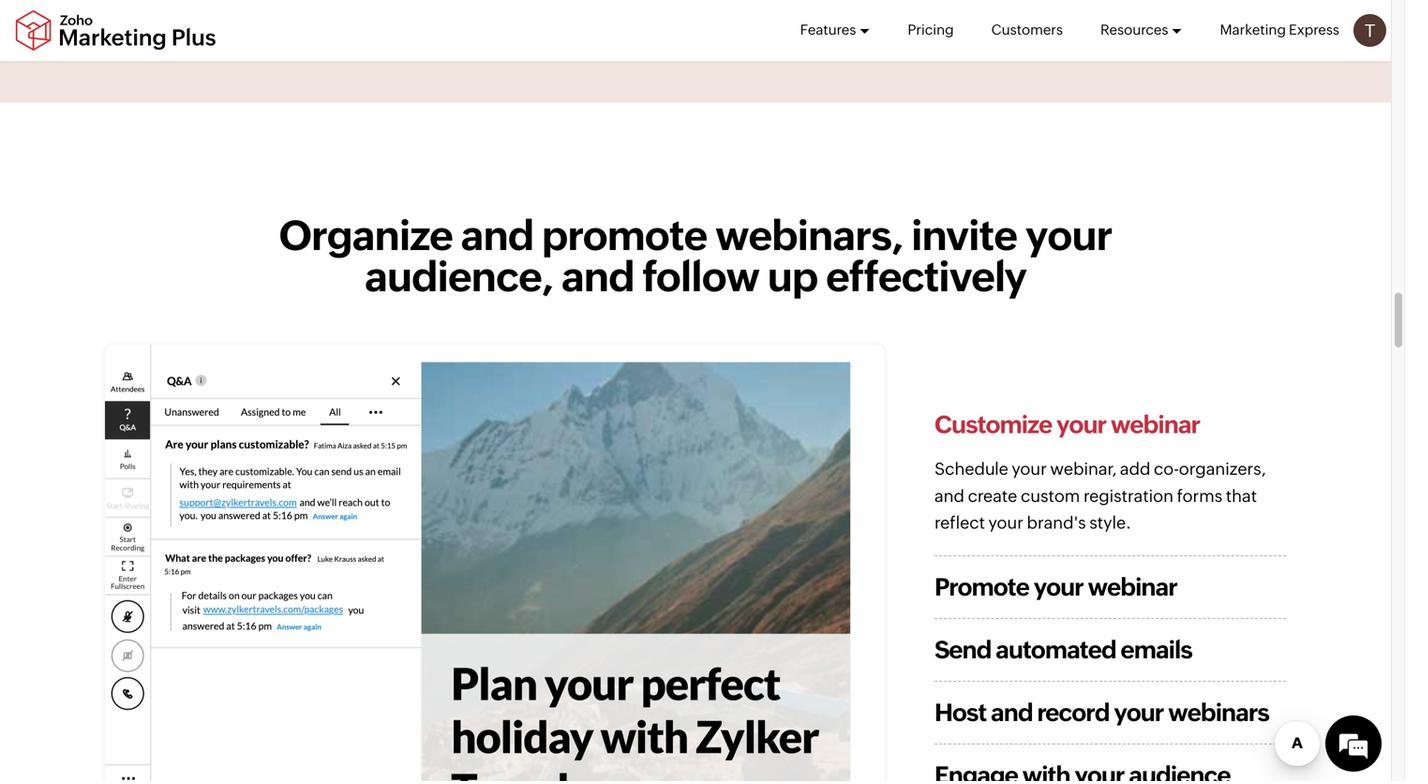 Task type: vqa. For each thing, say whether or not it's contained in the screenshot.
webinar to the top
yes



Task type: describe. For each thing, give the bounding box(es) containing it.
organize
[[279, 212, 453, 259]]

customers
[[991, 22, 1063, 38]]

customize
[[935, 411, 1052, 439]]

automated
[[996, 637, 1116, 664]]

record
[[1037, 699, 1110, 727]]

resources link
[[1101, 0, 1183, 60]]

and inside 'schedule your webinar, add co-organizers, and create custom registration forms that reflect your brand's style.'
[[935, 487, 965, 506]]

marketing express link
[[1220, 0, 1340, 60]]

send
[[935, 637, 991, 664]]

features
[[800, 22, 856, 38]]

that
[[1226, 487, 1257, 506]]

invite
[[911, 212, 1017, 259]]

terry turtle image
[[1354, 14, 1387, 47]]

reflect
[[935, 514, 985, 533]]

organize and promote webinars, invite your audience, and follow up effectively
[[279, 212, 1112, 300]]

customers link
[[991, 0, 1063, 60]]

brand's
[[1027, 514, 1086, 533]]

custom
[[1021, 487, 1080, 506]]

effectively
[[826, 253, 1027, 300]]

follow
[[642, 253, 759, 300]]

style.
[[1090, 514, 1131, 533]]

emails
[[1121, 637, 1192, 664]]

resources
[[1101, 22, 1169, 38]]



Task type: locate. For each thing, give the bounding box(es) containing it.
features link
[[800, 0, 870, 60]]

your
[[1025, 212, 1112, 259], [1056, 411, 1106, 439], [1012, 460, 1047, 479], [989, 514, 1024, 533], [1034, 574, 1084, 601], [1114, 699, 1164, 727]]

0 vertical spatial webinar
[[1111, 411, 1200, 439]]

webinar for customize your webinar
[[1111, 411, 1200, 439]]

promote your webinar
[[935, 574, 1177, 601]]

audience,
[[365, 253, 553, 300]]

pricing
[[908, 22, 954, 38]]

webinar for promote your webinar
[[1088, 574, 1177, 601]]

add
[[1120, 460, 1151, 479]]

webinars,
[[715, 212, 903, 259]]

registration
[[1084, 487, 1174, 506]]

1 vertical spatial webinar
[[1088, 574, 1177, 601]]

host and record your webinars
[[935, 699, 1269, 727]]

express
[[1289, 22, 1340, 38]]

promote
[[542, 212, 707, 259]]

host
[[935, 699, 986, 727]]

customize your webinar
[[935, 411, 1200, 439]]

webinar up emails
[[1088, 574, 1177, 601]]

marketing express
[[1220, 22, 1340, 38]]

organizers,
[[1179, 460, 1266, 479]]

webinar,
[[1050, 460, 1117, 479]]

webinar marketing image
[[105, 344, 885, 782]]

schedule your webinar, add co-organizers, and create custom registration forms that reflect your brand's style.
[[935, 460, 1266, 533]]

marketing
[[1220, 22, 1286, 38]]

webinars
[[1168, 699, 1269, 727]]

and
[[461, 212, 534, 259], [561, 253, 634, 300], [935, 487, 965, 506], [991, 699, 1033, 727]]

webinar up the co-
[[1111, 411, 1200, 439]]

zoho marketingplus logo image
[[14, 10, 218, 51]]

pricing link
[[908, 0, 954, 60]]

create
[[968, 487, 1017, 506]]

webinar
[[1111, 411, 1200, 439], [1088, 574, 1177, 601]]

promote
[[935, 574, 1029, 601]]

forms
[[1177, 487, 1223, 506]]

send automated emails
[[935, 637, 1192, 664]]

schedule
[[935, 460, 1009, 479]]

co-
[[1154, 460, 1179, 479]]

up
[[767, 253, 818, 300]]

your inside organize and promote webinars, invite your audience, and follow up effectively
[[1025, 212, 1112, 259]]



